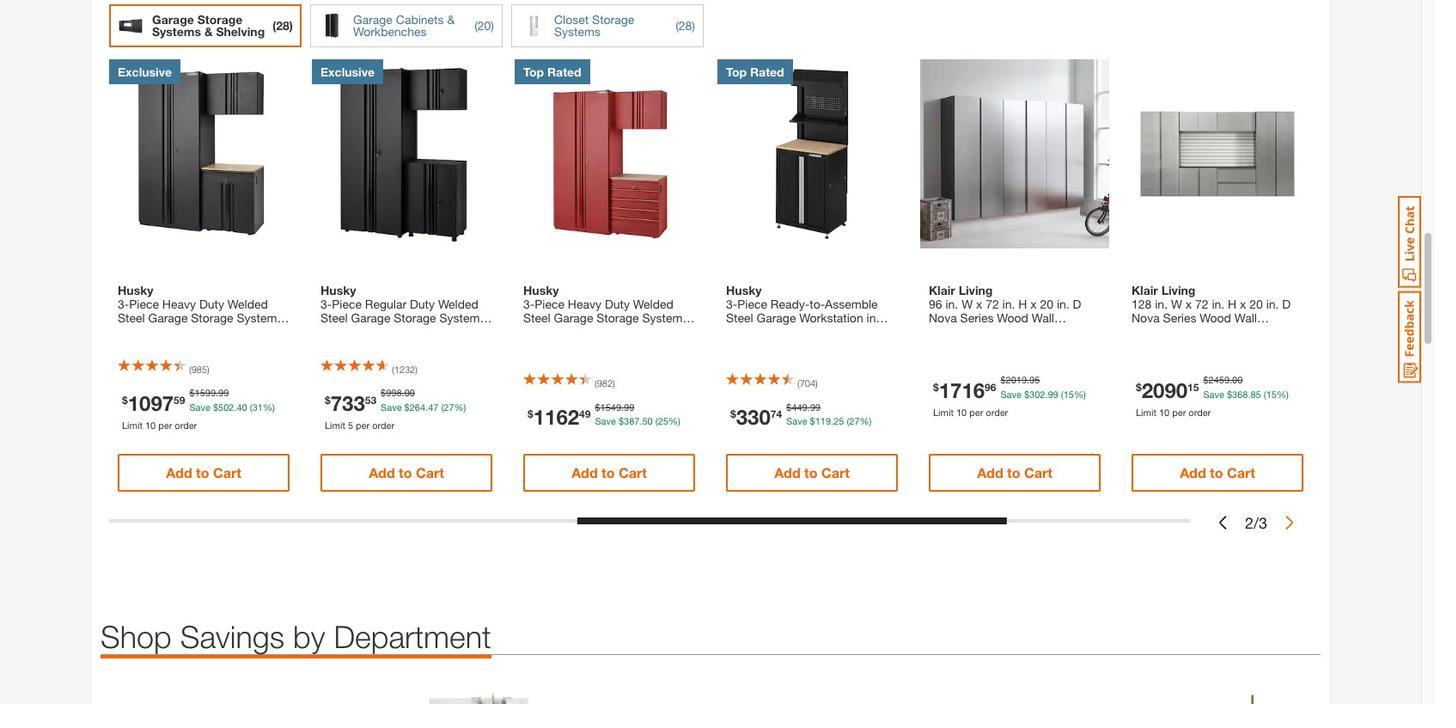 Task type: describe. For each thing, give the bounding box(es) containing it.
( inside the $ 1716 96 $ 2019 . 95 save $ 302 . 99 ( 15 %) limit 10 per order
[[1061, 388, 1064, 400]]

2090
[[1142, 378, 1188, 402]]

99 inside the $ 1716 96 $ 2019 . 95 save $ 302 . 99 ( 15 %) limit 10 per order
[[1048, 388, 1059, 400]]

husky for 330
[[726, 283, 762, 298]]

15 for 1716
[[1064, 388, 1074, 400]]

save inside $ 330 74 $ 449 . 99 save $ 119 . 25 ( 27 %)
[[787, 415, 808, 427]]

10 for 2090
[[1160, 406, 1170, 418]]

husky link for 1097
[[118, 283, 290, 325]]

$ 1097 59 $ 1599 . 99 save $ 502 . 40 ( 31 %) limit 10 per order
[[122, 387, 275, 431]]

6 add to cart from the left
[[1180, 464, 1256, 481]]

regular
[[365, 297, 407, 311]]

985
[[191, 364, 207, 375]]

garage cabinets & workbenches
[[353, 12, 455, 39]]

%) for 1716
[[1074, 388, 1086, 400]]

20
[[478, 18, 491, 33]]

add to cart button for 330
[[726, 454, 898, 492]]

shop savings by department
[[101, 618, 492, 655]]

74
[[771, 408, 782, 421]]

closet storage systems
[[554, 12, 635, 39]]

96 in. w x 72 in. h x 20 in. d nova series wood wall mounted garage storage system in metallic grey image
[[921, 60, 1110, 249]]

duty
[[410, 297, 435, 311]]

to for 330
[[805, 464, 818, 481]]

add to cart button for 1162
[[524, 454, 695, 492]]

264
[[410, 401, 426, 412]]

998
[[386, 387, 402, 398]]

save inside $ 1162 49 $ 1549 . 99 save $ 387 . 50 ( 25 %)
[[595, 415, 616, 427]]

3-piece ready-to-assemble steel garage workstation in black (26.6 in. w x 69.5 in. h x 19.5 in. d) image
[[718, 60, 907, 249]]

order for 2090
[[1189, 406, 1211, 418]]

) for ( 982 )
[[613, 378, 615, 389]]

garage storage systems & shelving ( 28 )
[[152, 12, 293, 39]]

limit for 733
[[325, 419, 345, 431]]

steel
[[321, 311, 348, 325]]

1162
[[534, 405, 579, 429]]

2459
[[1209, 374, 1230, 385]]

& inside garage cabinets & workbenches
[[447, 12, 455, 26]]

5 to from the left
[[1008, 464, 1021, 481]]

2
[[1246, 513, 1254, 532]]

387
[[624, 415, 640, 427]]

next slide image
[[1283, 516, 1297, 530]]

3-piece heavy duty welded steel garage storage system in black (64 in. w x 81 in. h x 24 in. d) image
[[109, 60, 298, 249]]

330
[[736, 405, 771, 429]]

( inside $ 330 74 $ 449 . 99 save $ 119 . 25 ( 27 %)
[[847, 415, 850, 427]]

) for ( 20 )
[[491, 18, 494, 33]]

502
[[218, 401, 234, 412]]

$ 1162 49 $ 1549 . 99 save $ 387 . 50 ( 25 %)
[[528, 401, 681, 429]]

( right closet storage systems
[[676, 18, 679, 33]]

3
[[1259, 513, 1268, 532]]

50
[[643, 415, 653, 427]]

%) for 1097
[[263, 401, 275, 412]]

living for 1st the klair living 'link' from left
[[959, 283, 993, 298]]

733
[[331, 391, 365, 415]]

( inside garage storage systems & shelving ( 28 )
[[273, 18, 276, 33]]

47
[[428, 401, 439, 412]]

1 klair living link from the left
[[929, 283, 1101, 325]]

per for 733
[[356, 419, 370, 431]]

welded
[[438, 297, 479, 311]]

workbenches
[[353, 24, 427, 39]]

( 982 )
[[595, 378, 615, 389]]

garage for garage cabinets & workbenches
[[353, 12, 393, 26]]

feedback link image
[[1399, 291, 1422, 383]]

1716
[[939, 378, 985, 402]]

( 985 )
[[189, 364, 209, 375]]

96
[[985, 381, 997, 393]]

2 klair living link from the left
[[1132, 283, 1304, 325]]

cart for 330
[[822, 464, 850, 481]]

$ 733 53 $ 998 . 00 save $ 264 . 47 ( 27 %) limit 5 per order
[[325, 387, 466, 431]]

6 to from the left
[[1210, 464, 1224, 481]]

( right 'cabinets'
[[475, 18, 478, 33]]

%) inside $ 1162 49 $ 1549 . 99 save $ 387 . 50 ( 25 %)
[[669, 415, 681, 427]]

add for 1097
[[166, 464, 192, 481]]

25 inside $ 1162 49 $ 1549 . 99 save $ 387 . 50 ( 25 %)
[[658, 415, 669, 427]]

per for 1097
[[158, 419, 172, 431]]

00 for 2090
[[1233, 374, 1243, 385]]

husky inside husky 3-piece regular duty welded steel garage storage system in black
[[321, 283, 356, 298]]

limit for 2090
[[1136, 406, 1157, 418]]

systems for garage
[[152, 24, 201, 39]]

by
[[293, 618, 325, 655]]

garage inside husky 3-piece regular duty welded steel garage storage system in black
[[351, 311, 391, 325]]

( 1232 )
[[392, 364, 418, 375]]

systems for closet
[[554, 24, 601, 39]]

449
[[792, 401, 808, 412]]

3-piece heavy duty welded steel garage storage system in red (64 in. w x 81 in. h x 24 in. d) image
[[515, 60, 704, 249]]

6 add from the left
[[1180, 464, 1207, 481]]

save for 2090
[[1204, 388, 1225, 400]]

128 in. w x 72 in. h x 20 in. d nova series wood wall mounted garage storage system in metallic grey image
[[1124, 60, 1313, 249]]

15 for 2090
[[1267, 388, 1277, 400]]

85
[[1251, 388, 1262, 400]]

1549
[[601, 401, 622, 412]]

%) for 733
[[454, 401, 466, 412]]

99 for 330
[[810, 401, 821, 412]]

shelving
[[216, 24, 265, 39]]

99 for 1162
[[624, 401, 635, 412]]

2 28 from the left
[[679, 18, 692, 33]]

5 add to cart button from the left
[[929, 454, 1101, 492]]

klair living for 1st the klair living 'link' from left
[[929, 283, 993, 298]]

lawn & garden savings image
[[1184, 690, 1321, 704]]

exclusive for 733
[[321, 65, 375, 79]]

( 704 )
[[798, 378, 818, 389]]

27 for 330
[[850, 415, 860, 427]]

27 for 733
[[444, 401, 454, 412]]

31
[[252, 401, 263, 412]]

save for 733
[[381, 401, 402, 412]]

top for 330
[[726, 65, 747, 79]]

( up $ 1097 59 $ 1599 . 99 save $ 502 . 40 ( 31 %) limit 10 per order
[[189, 364, 191, 375]]

limit for 1716
[[934, 406, 954, 418]]

add for 330
[[775, 464, 801, 481]]

( up "998"
[[392, 364, 394, 375]]



Task type: locate. For each thing, give the bounding box(es) containing it.
bath & faucet savings image
[[410, 690, 548, 704]]

1 systems from the left
[[152, 24, 201, 39]]

2 rated from the left
[[750, 65, 785, 79]]

%) right 302
[[1074, 388, 1086, 400]]

2 klair living from the left
[[1132, 283, 1196, 298]]

add to cart down '387'
[[572, 464, 647, 481]]

302
[[1030, 388, 1046, 400]]

1 husky from the left
[[118, 283, 153, 298]]

limit inside '$ 2090 15 $ 2459 . 00 save $ 368 . 85 ( 15 %) limit 10 per order'
[[1136, 406, 1157, 418]]

garage left the shelving
[[152, 12, 194, 26]]

1 horizontal spatial 00
[[1233, 374, 1243, 385]]

1 horizontal spatial &
[[447, 12, 455, 26]]

2 horizontal spatial 15
[[1267, 388, 1277, 400]]

previous slide image
[[1216, 516, 1230, 530]]

add down the $ 1716 96 $ 2019 . 95 save $ 302 . 99 ( 15 %) limit 10 per order
[[978, 464, 1004, 481]]

99 for 1097
[[218, 387, 229, 398]]

2 horizontal spatial storage
[[592, 12, 635, 26]]

add for 733
[[369, 464, 395, 481]]

15 inside the $ 1716 96 $ 2019 . 95 save $ 302 . 99 ( 15 %) limit 10 per order
[[1064, 388, 1074, 400]]

0 horizontal spatial &
[[205, 24, 213, 39]]

1 vertical spatial 00
[[405, 387, 415, 398]]

limit
[[934, 406, 954, 418], [1136, 406, 1157, 418], [122, 419, 143, 431], [325, 419, 345, 431]]

982
[[597, 378, 613, 389]]

limit left the 5
[[325, 419, 345, 431]]

0 horizontal spatial living
[[959, 283, 993, 298]]

limit down 1716
[[934, 406, 954, 418]]

( right 40
[[250, 401, 252, 412]]

119
[[816, 415, 831, 427]]

klair living
[[929, 283, 993, 298], [1132, 283, 1196, 298]]

1 rated from the left
[[548, 65, 582, 79]]

add to cart down 119
[[775, 464, 850, 481]]

40
[[237, 401, 247, 412]]

save inside "$ 733 53 $ 998 . 00 save $ 264 . 47 ( 27 %) limit 5 per order"
[[381, 401, 402, 412]]

1097
[[128, 391, 174, 415]]

limit inside the $ 1716 96 $ 2019 . 95 save $ 302 . 99 ( 15 %) limit 10 per order
[[934, 406, 954, 418]]

%) inside $ 330 74 $ 449 . 99 save $ 119 . 25 ( 27 %)
[[860, 415, 872, 427]]

27 inside "$ 733 53 $ 998 . 00 save $ 264 . 47 ( 27 %) limit 5 per order"
[[444, 401, 454, 412]]

0 horizontal spatial husky link
[[118, 283, 290, 325]]

storage inside closet storage systems
[[592, 12, 635, 26]]

%) inside $ 1097 59 $ 1599 . 99 save $ 502 . 40 ( 31 %) limit 10 per order
[[263, 401, 275, 412]]

add down $ 1097 59 $ 1599 . 99 save $ 502 . 40 ( 31 %) limit 10 per order
[[166, 464, 192, 481]]

( up "449"
[[798, 378, 800, 389]]

per for 2090
[[1173, 406, 1187, 418]]

4 add to cart from the left
[[775, 464, 850, 481]]

1 klair living from the left
[[929, 283, 993, 298]]

(
[[273, 18, 276, 33], [475, 18, 478, 33], [676, 18, 679, 33], [189, 364, 191, 375], [392, 364, 394, 375], [595, 378, 597, 389], [798, 378, 800, 389], [1061, 388, 1064, 400], [1264, 388, 1267, 400], [250, 401, 252, 412], [441, 401, 444, 412], [656, 415, 658, 427], [847, 415, 850, 427]]

99 inside $ 1097 59 $ 1599 . 99 save $ 502 . 40 ( 31 %) limit 10 per order
[[218, 387, 229, 398]]

cart down 119
[[822, 464, 850, 481]]

0 horizontal spatial 10
[[145, 419, 156, 431]]

99 inside $ 1162 49 $ 1549 . 99 save $ 387 . 50 ( 25 %)
[[624, 401, 635, 412]]

) for ( 704 )
[[816, 378, 818, 389]]

add to cart button
[[118, 454, 290, 492], [321, 454, 493, 492], [524, 454, 695, 492], [726, 454, 898, 492], [929, 454, 1101, 492], [1132, 454, 1304, 492]]

4 husky from the left
[[726, 283, 762, 298]]

add to cart down the $ 1716 96 $ 2019 . 95 save $ 302 . 99 ( 15 %) limit 10 per order
[[978, 464, 1053, 481]]

add to cart button down $ 1097 59 $ 1599 . 99 save $ 502 . 40 ( 31 %) limit 10 per order
[[118, 454, 290, 492]]

order inside "$ 733 53 $ 998 . 00 save $ 264 . 47 ( 27 %) limit 5 per order"
[[372, 419, 395, 431]]

2 top rated from the left
[[726, 65, 785, 79]]

garage left 'cabinets'
[[353, 12, 393, 26]]

black
[[333, 324, 363, 339]]

99 right 302
[[1048, 388, 1059, 400]]

to for 1097
[[196, 464, 209, 481]]

2 horizontal spatial 10
[[1160, 406, 1170, 418]]

closet
[[554, 12, 589, 26]]

99 up 502
[[218, 387, 229, 398]]

live chat image
[[1399, 196, 1422, 288]]

) for ( 985 )
[[207, 364, 209, 375]]

klair for first the klair living 'link' from the right
[[1132, 283, 1159, 298]]

10
[[957, 406, 967, 418], [1160, 406, 1170, 418], [145, 419, 156, 431]]

( inside "$ 733 53 $ 998 . 00 save $ 264 . 47 ( 27 %) limit 5 per order"
[[441, 401, 444, 412]]

exclusive
[[118, 65, 172, 79], [321, 65, 375, 79]]

per down 1716
[[970, 406, 984, 418]]

save down 1599
[[189, 401, 211, 412]]

2 klair from the left
[[1132, 283, 1159, 298]]

add to cart up previous slide image
[[1180, 464, 1256, 481]]

rated
[[548, 65, 582, 79], [750, 65, 785, 79]]

) for ( 1232 )
[[415, 364, 418, 375]]

2 horizontal spatial husky link
[[726, 283, 898, 325]]

1 add from the left
[[166, 464, 192, 481]]

to
[[196, 464, 209, 481], [399, 464, 412, 481], [602, 464, 615, 481], [805, 464, 818, 481], [1008, 464, 1021, 481], [1210, 464, 1224, 481]]

27 right 119
[[850, 415, 860, 427]]

klair
[[929, 283, 956, 298], [1132, 283, 1159, 298]]

1 living from the left
[[959, 283, 993, 298]]

add to cart button for 1097
[[118, 454, 290, 492]]

add down "$ 733 53 $ 998 . 00 save $ 264 . 47 ( 27 %) limit 5 per order"
[[369, 464, 395, 481]]

husky link for 330
[[726, 283, 898, 325]]

per
[[970, 406, 984, 418], [1173, 406, 1187, 418], [158, 419, 172, 431], [356, 419, 370, 431]]

order for 1716
[[986, 406, 1009, 418]]

1 horizontal spatial living
[[1162, 283, 1196, 298]]

1 horizontal spatial 15
[[1188, 381, 1200, 393]]

in
[[321, 324, 330, 339]]

cart down 502
[[213, 464, 241, 481]]

( up $ 1162 49 $ 1549 . 99 save $ 387 . 50 ( 25 %)
[[595, 378, 597, 389]]

limit inside $ 1097 59 $ 1599 . 99 save $ 502 . 40 ( 31 %) limit 10 per order
[[122, 419, 143, 431]]

2019
[[1006, 374, 1027, 385]]

save down "449"
[[787, 415, 808, 427]]

exclusive for 1097
[[118, 65, 172, 79]]

systems inside garage storage systems & shelving ( 28 )
[[152, 24, 201, 39]]

add to cart button down "$ 733 53 $ 998 . 00 save $ 264 . 47 ( 27 %) limit 5 per order"
[[321, 454, 493, 492]]

husky for 1097
[[118, 283, 153, 298]]

3 add from the left
[[572, 464, 598, 481]]

add down the 49
[[572, 464, 598, 481]]

$ 1716 96 $ 2019 . 95 save $ 302 . 99 ( 15 %) limit 10 per order
[[934, 374, 1086, 418]]

0 horizontal spatial top
[[524, 65, 544, 79]]

rated for 330
[[750, 65, 785, 79]]

order inside '$ 2090 15 $ 2459 . 00 save $ 368 . 85 ( 15 %) limit 10 per order'
[[1189, 406, 1211, 418]]

rated for 1162
[[548, 65, 582, 79]]

cart up 2
[[1228, 464, 1256, 481]]

3 husky link from the left
[[726, 283, 898, 325]]

limit for 1097
[[122, 419, 143, 431]]

$
[[1001, 374, 1006, 385], [1204, 374, 1209, 385], [934, 381, 939, 393], [1136, 381, 1142, 393], [189, 387, 195, 398], [381, 387, 386, 398], [1025, 388, 1030, 400], [1228, 388, 1233, 400], [122, 393, 128, 406], [325, 393, 331, 406], [213, 401, 218, 412], [405, 401, 410, 412], [595, 401, 601, 412], [787, 401, 792, 412], [528, 408, 534, 421], [731, 408, 736, 421], [619, 415, 624, 427], [810, 415, 816, 427]]

0 horizontal spatial top rated
[[524, 65, 582, 79]]

garage for garage storage systems & shelving ( 28 )
[[152, 12, 194, 26]]

add to cart for 1097
[[166, 464, 241, 481]]

& right 'cabinets'
[[447, 12, 455, 26]]

10 down 2090
[[1160, 406, 1170, 418]]

27 right 47
[[444, 401, 454, 412]]

order inside $ 1097 59 $ 1599 . 99 save $ 502 . 40 ( 31 %) limit 10 per order
[[175, 419, 197, 431]]

add to cart down $ 1097 59 $ 1599 . 99 save $ 502 . 40 ( 31 %) limit 10 per order
[[166, 464, 241, 481]]

27
[[444, 401, 454, 412], [850, 415, 860, 427]]

0 horizontal spatial klair
[[929, 283, 956, 298]]

)
[[290, 18, 293, 33], [491, 18, 494, 33], [692, 18, 695, 33], [207, 364, 209, 375], [415, 364, 418, 375], [613, 378, 615, 389], [816, 378, 818, 389]]

5 cart from the left
[[1025, 464, 1053, 481]]

add to cart button up previous slide image
[[1132, 454, 1304, 492]]

add down $ 330 74 $ 449 . 99 save $ 119 . 25 ( 27 %)
[[775, 464, 801, 481]]

husky link up ( 982 )
[[524, 283, 695, 325]]

husky
[[118, 283, 153, 298], [321, 283, 356, 298], [524, 283, 559, 298], [726, 283, 762, 298]]

368
[[1233, 388, 1249, 400]]

3-
[[321, 297, 332, 311]]

top rated
[[524, 65, 582, 79], [726, 65, 785, 79]]

systems inside closet storage systems
[[554, 24, 601, 39]]

%) right 119
[[860, 415, 872, 427]]

1 husky link from the left
[[118, 283, 290, 325]]

save down "998"
[[381, 401, 402, 412]]

10 down 1716
[[957, 406, 967, 418]]

3 add to cart from the left
[[572, 464, 647, 481]]

order for 733
[[372, 419, 395, 431]]

( 20 )
[[475, 18, 494, 33]]

garage right the steel
[[351, 311, 391, 325]]

garage inside garage storage systems & shelving ( 28 )
[[152, 12, 194, 26]]

savings
[[180, 618, 285, 655]]

1 horizontal spatial exclusive
[[321, 65, 375, 79]]

( right 47
[[441, 401, 444, 412]]

storage inside husky 3-piece regular duty welded steel garage storage system in black
[[394, 311, 436, 325]]

save inside the $ 1716 96 $ 2019 . 95 save $ 302 . 99 ( 15 %) limit 10 per order
[[1001, 388, 1022, 400]]

0 horizontal spatial klair living link
[[929, 283, 1101, 325]]

1 28 from the left
[[276, 18, 290, 33]]

save
[[1001, 388, 1022, 400], [1204, 388, 1225, 400], [189, 401, 211, 412], [381, 401, 402, 412], [595, 415, 616, 427], [787, 415, 808, 427]]

2 to from the left
[[399, 464, 412, 481]]

per inside '$ 2090 15 $ 2459 . 00 save $ 368 . 85 ( 15 %) limit 10 per order'
[[1173, 406, 1187, 418]]

$ 330 74 $ 449 . 99 save $ 119 . 25 ( 27 %)
[[731, 401, 872, 429]]

( inside '$ 2090 15 $ 2459 . 00 save $ 368 . 85 ( 15 %) limit 10 per order'
[[1264, 388, 1267, 400]]

department
[[334, 618, 492, 655]]

1 to from the left
[[196, 464, 209, 481]]

1 horizontal spatial husky link
[[524, 283, 695, 325]]

99 up '387'
[[624, 401, 635, 412]]

order down 53
[[372, 419, 395, 431]]

klair living link up 2019 in the right bottom of the page
[[929, 283, 1101, 325]]

1 klair from the left
[[929, 283, 956, 298]]

per inside the $ 1716 96 $ 2019 . 95 save $ 302 . 99 ( 15 %) limit 10 per order
[[970, 406, 984, 418]]

cabinets
[[396, 12, 444, 26]]

2 25 from the left
[[834, 415, 845, 427]]

( inside $ 1097 59 $ 1599 . 99 save $ 502 . 40 ( 31 %) limit 10 per order
[[250, 401, 252, 412]]

1 horizontal spatial systems
[[554, 24, 601, 39]]

99
[[218, 387, 229, 398], [1048, 388, 1059, 400], [624, 401, 635, 412], [810, 401, 821, 412]]

shop
[[101, 618, 172, 655]]

top
[[524, 65, 544, 79], [726, 65, 747, 79]]

) inside garage storage systems & shelving ( 28 )
[[290, 18, 293, 33]]

per right the 5
[[356, 419, 370, 431]]

%) right 40
[[263, 401, 275, 412]]

add down '$ 2090 15 $ 2459 . 00 save $ 368 . 85 ( 15 %) limit 10 per order'
[[1180, 464, 1207, 481]]

15
[[1188, 381, 1200, 393], [1064, 388, 1074, 400], [1267, 388, 1277, 400]]

1 horizontal spatial 25
[[834, 415, 845, 427]]

to for 1162
[[602, 464, 615, 481]]

system
[[440, 311, 480, 325]]

15 right "85"
[[1267, 388, 1277, 400]]

$ 2090 15 $ 2459 . 00 save $ 368 . 85 ( 15 %) limit 10 per order
[[1136, 374, 1289, 418]]

1 top rated from the left
[[524, 65, 582, 79]]

garage
[[152, 12, 194, 26], [353, 12, 393, 26], [351, 311, 391, 325]]

& inside garage storage systems & shelving ( 28 )
[[205, 24, 213, 39]]

husky link for 1162
[[524, 283, 695, 325]]

4 cart from the left
[[822, 464, 850, 481]]

5 add to cart from the left
[[978, 464, 1053, 481]]

cart for 1162
[[619, 464, 647, 481]]

2 husky link from the left
[[524, 283, 695, 325]]

order for 1097
[[175, 419, 197, 431]]

( right 302
[[1061, 388, 1064, 400]]

99 inside $ 330 74 $ 449 . 99 save $ 119 . 25 ( 27 %)
[[810, 401, 821, 412]]

order down 2459
[[1189, 406, 1211, 418]]

systems
[[152, 24, 201, 39], [554, 24, 601, 39]]

storage
[[197, 12, 243, 26], [592, 12, 635, 26], [394, 311, 436, 325]]

to down the $ 1716 96 $ 2019 . 95 save $ 302 . 99 ( 15 %) limit 10 per order
[[1008, 464, 1021, 481]]

1 top from the left
[[524, 65, 544, 79]]

%) right 50
[[669, 415, 681, 427]]

0 horizontal spatial systems
[[152, 24, 201, 39]]

2 exclusive from the left
[[321, 65, 375, 79]]

53
[[365, 393, 377, 406]]

to for 733
[[399, 464, 412, 481]]

add to cart button down 119
[[726, 454, 898, 492]]

husky link up 704
[[726, 283, 898, 325]]

add to cart button down '387'
[[524, 454, 695, 492]]

to up previous slide image
[[1210, 464, 1224, 481]]

add for 1162
[[572, 464, 598, 481]]

save down 2019 in the right bottom of the page
[[1001, 388, 1022, 400]]

2 husky from the left
[[321, 283, 356, 298]]

4 add from the left
[[775, 464, 801, 481]]

( right 50
[[656, 415, 658, 427]]

2 add to cart from the left
[[369, 464, 444, 481]]

&
[[447, 12, 455, 26], [205, 24, 213, 39]]

add to cart for 330
[[775, 464, 850, 481]]

59
[[174, 393, 185, 406]]

95
[[1030, 374, 1040, 385]]

15 right 302
[[1064, 388, 1074, 400]]

top rated for 330
[[726, 65, 785, 79]]

3-piece regular duty welded steel garage storage system in black image
[[312, 60, 501, 249]]

cart down '387'
[[619, 464, 647, 481]]

to down $ 1162 49 $ 1549 . 99 save $ 387 . 50 ( 25 %)
[[602, 464, 615, 481]]

limit down 2090
[[1136, 406, 1157, 418]]

& left the shelving
[[205, 24, 213, 39]]

4 to from the left
[[805, 464, 818, 481]]

3 to from the left
[[602, 464, 615, 481]]

1 horizontal spatial top rated
[[726, 65, 785, 79]]

klair living for first the klair living 'link' from the right
[[1132, 283, 1196, 298]]

( 28 )
[[676, 18, 695, 33]]

25 right 50
[[658, 415, 669, 427]]

0 horizontal spatial 28
[[276, 18, 290, 33]]

49
[[579, 408, 591, 421]]

0 horizontal spatial exclusive
[[118, 65, 172, 79]]

save for 1097
[[189, 401, 211, 412]]

6 add to cart button from the left
[[1132, 454, 1304, 492]]

10 for 1097
[[145, 419, 156, 431]]

) for ( 28 )
[[692, 18, 695, 33]]

704
[[800, 378, 816, 389]]

1 horizontal spatial klair living
[[1132, 283, 1196, 298]]

( right 119
[[847, 415, 850, 427]]

limit down 1097
[[122, 419, 143, 431]]

00
[[1233, 374, 1243, 385], [405, 387, 415, 398]]

add to cart down "$ 733 53 $ 998 . 00 save $ 264 . 47 ( 27 %) limit 5 per order"
[[369, 464, 444, 481]]

5
[[348, 419, 353, 431]]

25 inside $ 330 74 $ 449 . 99 save $ 119 . 25 ( 27 %)
[[834, 415, 845, 427]]

1 horizontal spatial klair
[[1132, 283, 1159, 298]]

1 horizontal spatial 28
[[679, 18, 692, 33]]

2 cart from the left
[[416, 464, 444, 481]]

cart for 733
[[416, 464, 444, 481]]

2 / 3
[[1246, 513, 1268, 532]]

0 horizontal spatial klair living
[[929, 283, 993, 298]]

add to cart for 1162
[[572, 464, 647, 481]]

27 inside $ 330 74 $ 449 . 99 save $ 119 . 25 ( 27 %)
[[850, 415, 860, 427]]

0 horizontal spatial storage
[[197, 12, 243, 26]]

1 cart from the left
[[213, 464, 241, 481]]

28
[[276, 18, 290, 33], [679, 18, 692, 33]]

klair for 1st the klair living 'link' from left
[[929, 283, 956, 298]]

cart
[[213, 464, 241, 481], [416, 464, 444, 481], [619, 464, 647, 481], [822, 464, 850, 481], [1025, 464, 1053, 481], [1228, 464, 1256, 481]]

add to cart button for 733
[[321, 454, 493, 492]]

3 cart from the left
[[619, 464, 647, 481]]

10 inside the $ 1716 96 $ 2019 . 95 save $ 302 . 99 ( 15 %) limit 10 per order
[[957, 406, 967, 418]]

0 horizontal spatial rated
[[548, 65, 582, 79]]

to down 119
[[805, 464, 818, 481]]

1 25 from the left
[[658, 415, 669, 427]]

klair living link up 2459
[[1132, 283, 1304, 325]]

5 add from the left
[[978, 464, 1004, 481]]

2 add from the left
[[369, 464, 395, 481]]

cart for 1097
[[213, 464, 241, 481]]

husky link up ( 985 )
[[118, 283, 290, 325]]

per down 1097
[[158, 419, 172, 431]]

order down 59
[[175, 419, 197, 431]]

1232
[[394, 364, 415, 375]]

4 add to cart button from the left
[[726, 454, 898, 492]]

living
[[959, 283, 993, 298], [1162, 283, 1196, 298]]

2 add to cart button from the left
[[321, 454, 493, 492]]

1 add to cart from the left
[[166, 464, 241, 481]]

add to cart button down the $ 1716 96 $ 2019 . 95 save $ 302 . 99 ( 15 %) limit 10 per order
[[929, 454, 1101, 492]]

1 horizontal spatial storage
[[394, 311, 436, 325]]

save for 1716
[[1001, 388, 1022, 400]]

1 horizontal spatial 27
[[850, 415, 860, 427]]

25 right 119
[[834, 415, 845, 427]]

order down 96
[[986, 406, 1009, 418]]

save inside $ 1097 59 $ 1599 . 99 save $ 502 . 40 ( 31 %) limit 10 per order
[[189, 401, 211, 412]]

2 systems from the left
[[554, 24, 601, 39]]

( right the shelving
[[273, 18, 276, 33]]

husky for 1162
[[524, 283, 559, 298]]

per inside "$ 733 53 $ 998 . 00 save $ 264 . 47 ( 27 %) limit 5 per order"
[[356, 419, 370, 431]]

.
[[1027, 374, 1030, 385], [1230, 374, 1233, 385], [216, 387, 218, 398], [402, 387, 405, 398], [1046, 388, 1048, 400], [1249, 388, 1251, 400], [234, 401, 237, 412], [426, 401, 428, 412], [622, 401, 624, 412], [808, 401, 810, 412], [640, 415, 643, 427], [831, 415, 834, 427]]

%)
[[1074, 388, 1086, 400], [1277, 388, 1289, 400], [263, 401, 275, 412], [454, 401, 466, 412], [669, 415, 681, 427], [860, 415, 872, 427]]

1 add to cart button from the left
[[118, 454, 290, 492]]

living for first the klair living 'link' from the right
[[1162, 283, 1196, 298]]

0 horizontal spatial 27
[[444, 401, 454, 412]]

00 inside "$ 733 53 $ 998 . 00 save $ 264 . 47 ( 27 %) limit 5 per order"
[[405, 387, 415, 398]]

husky 3-piece regular duty welded steel garage storage system in black
[[321, 283, 480, 339]]

15 left 2459
[[1188, 381, 1200, 393]]

save down 1549
[[595, 415, 616, 427]]

1 horizontal spatial rated
[[750, 65, 785, 79]]

10 inside $ 1097 59 $ 1599 . 99 save $ 502 . 40 ( 31 %) limit 10 per order
[[145, 419, 156, 431]]

0 horizontal spatial 15
[[1064, 388, 1074, 400]]

save down 2459
[[1204, 388, 1225, 400]]

10 down 1097
[[145, 419, 156, 431]]

00 inside '$ 2090 15 $ 2459 . 00 save $ 368 . 85 ( 15 %) limit 10 per order'
[[1233, 374, 1243, 385]]

top for 1162
[[524, 65, 544, 79]]

2 living from the left
[[1162, 283, 1196, 298]]

28 inside garage storage systems & shelving ( 28 )
[[276, 18, 290, 33]]

00 for 733
[[405, 387, 415, 398]]

00 up the 368
[[1233, 374, 1243, 385]]

1 exclusive from the left
[[118, 65, 172, 79]]

25
[[658, 415, 669, 427], [834, 415, 845, 427]]

%) inside the $ 1716 96 $ 2019 . 95 save $ 302 . 99 ( 15 %) limit 10 per order
[[1074, 388, 1086, 400]]

0 vertical spatial 27
[[444, 401, 454, 412]]

piece
[[332, 297, 362, 311]]

10 for 1716
[[957, 406, 967, 418]]

%) right 47
[[454, 401, 466, 412]]

order inside the $ 1716 96 $ 2019 . 95 save $ 302 . 99 ( 15 %) limit 10 per order
[[986, 406, 1009, 418]]

00 right "998"
[[405, 387, 415, 398]]

1 horizontal spatial 10
[[957, 406, 967, 418]]

3 add to cart button from the left
[[524, 454, 695, 492]]

3 husky from the left
[[524, 283, 559, 298]]

storage for closet
[[592, 12, 635, 26]]

/
[[1254, 513, 1259, 532]]

%) right "85"
[[1277, 388, 1289, 400]]

limit inside "$ 733 53 $ 998 . 00 save $ 264 . 47 ( 27 %) limit 5 per order"
[[325, 419, 345, 431]]

cart down 47
[[416, 464, 444, 481]]

%) inside "$ 733 53 $ 998 . 00 save $ 264 . 47 ( 27 %) limit 5 per order"
[[454, 401, 466, 412]]

per down 2090
[[1173, 406, 1187, 418]]

0 horizontal spatial 00
[[405, 387, 415, 398]]

0 vertical spatial 00
[[1233, 374, 1243, 385]]

to down "$ 733 53 $ 998 . 00 save $ 264 . 47 ( 27 %) limit 5 per order"
[[399, 464, 412, 481]]

add to cart for 733
[[369, 464, 444, 481]]

99 right "449"
[[810, 401, 821, 412]]

6 cart from the left
[[1228, 464, 1256, 481]]

( inside $ 1162 49 $ 1549 . 99 save $ 387 . 50 ( 25 %)
[[656, 415, 658, 427]]

save inside '$ 2090 15 $ 2459 . 00 save $ 368 . 85 ( 15 %) limit 10 per order'
[[1204, 388, 1225, 400]]

garage inside garage cabinets & workbenches
[[353, 12, 393, 26]]

cart down 302
[[1025, 464, 1053, 481]]

storage for garage
[[197, 12, 243, 26]]

per for 1716
[[970, 406, 984, 418]]

( right "85"
[[1264, 388, 1267, 400]]

1 vertical spatial 27
[[850, 415, 860, 427]]

0 horizontal spatial 25
[[658, 415, 669, 427]]

husky link
[[118, 283, 290, 325], [524, 283, 695, 325], [726, 283, 898, 325]]

2 top from the left
[[726, 65, 747, 79]]

%) for 2090
[[1277, 388, 1289, 400]]

1599
[[195, 387, 216, 398]]

1 horizontal spatial klair living link
[[1132, 283, 1304, 325]]

%) inside '$ 2090 15 $ 2459 . 00 save $ 368 . 85 ( 15 %) limit 10 per order'
[[1277, 388, 1289, 400]]

storage inside garage storage systems & shelving ( 28 )
[[197, 12, 243, 26]]

1 horizontal spatial top
[[726, 65, 747, 79]]

to down $ 1097 59 $ 1599 . 99 save $ 502 . 40 ( 31 %) limit 10 per order
[[196, 464, 209, 481]]

top rated for 1162
[[524, 65, 582, 79]]

per inside $ 1097 59 $ 1599 . 99 save $ 502 . 40 ( 31 %) limit 10 per order
[[158, 419, 172, 431]]

10 inside '$ 2090 15 $ 2459 . 00 save $ 368 . 85 ( 15 %) limit 10 per order'
[[1160, 406, 1170, 418]]



Task type: vqa. For each thing, say whether or not it's contained in the screenshot.
this
no



